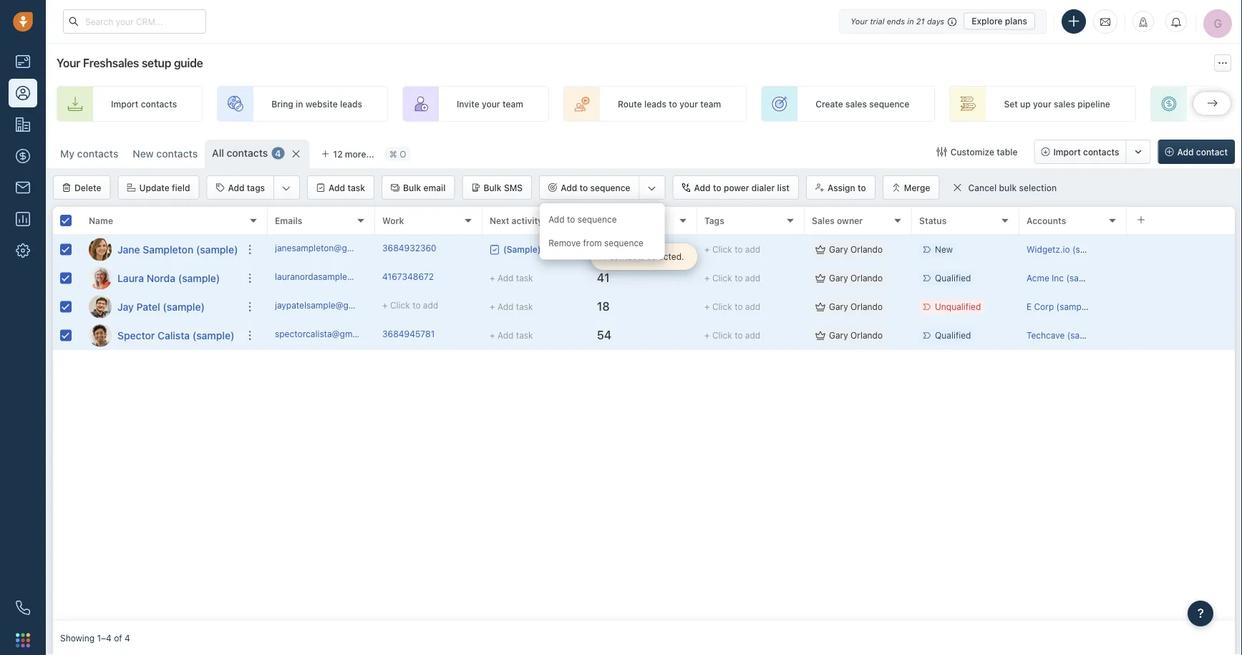 Task type: vqa. For each thing, say whether or not it's contained in the screenshot.
facebook circled 'image'
no



Task type: describe. For each thing, give the bounding box(es) containing it.
merge button
[[883, 175, 940, 200]]

s image
[[89, 324, 112, 347]]

container_wx8msf4aqz5i3rn1 image for acme
[[816, 273, 826, 283]]

email
[[424, 183, 446, 193]]

new for new
[[935, 244, 953, 255]]

cancel
[[968, 183, 997, 193]]

cell for 18
[[1127, 293, 1235, 321]]

menu inside group
[[540, 203, 665, 259]]

name column header
[[82, 207, 268, 236]]

pipeline
[[1078, 99, 1111, 109]]

all contacts link
[[212, 146, 268, 160]]

route leads to your team link
[[564, 86, 747, 122]]

add task
[[329, 183, 365, 193]]

field
[[172, 183, 190, 193]]

spectorcalista@gmail.com link
[[275, 328, 381, 343]]

your inside set up your sales pipeline link
[[1033, 99, 1052, 109]]

1 gary from the top
[[829, 244, 848, 255]]

laura norda (sample)
[[117, 272, 220, 284]]

4167348672
[[382, 272, 434, 282]]

container_wx8msf4aqz5i3rn1 image for techcave
[[816, 330, 826, 340]]

add inside group
[[228, 183, 245, 193]]

add tags
[[228, 183, 265, 193]]

lauranordasample@gmail.com
[[275, 272, 397, 282]]

activity
[[512, 215, 543, 226]]

route
[[618, 99, 642, 109]]

all
[[212, 147, 224, 159]]

update
[[139, 183, 170, 193]]

2 vertical spatial 4
[[125, 633, 130, 643]]

new for new contacts
[[133, 148, 154, 160]]

4167348672 link
[[382, 271, 434, 286]]

your inside route leads to your team link
[[680, 99, 698, 109]]

score
[[597, 215, 622, 226]]

emails
[[275, 215, 302, 226]]

row group containing 48
[[268, 236, 1235, 350]]

phone element
[[9, 594, 37, 622]]

showing 1–4 of 4
[[60, 633, 130, 643]]

email image
[[1101, 16, 1111, 27]]

team inside route leads to your team link
[[700, 99, 721, 109]]

add for 54
[[745, 330, 761, 340]]

container_wx8msf4aqz5i3rn1 image for e
[[816, 302, 826, 312]]

3684945781
[[382, 329, 435, 339]]

bulk sms
[[484, 183, 523, 193]]

press space to deselect this row. row containing 41
[[268, 264, 1235, 293]]

tags
[[705, 215, 725, 226]]

to inside "button"
[[580, 183, 588, 193]]

freshworks switcher image
[[16, 633, 30, 648]]

4 inside all contacts 4
[[275, 148, 281, 158]]

import contacts link
[[57, 86, 203, 122]]

row group containing jane sampleton (sample)
[[53, 236, 268, 350]]

add inside "button"
[[561, 183, 577, 193]]

explore plans link
[[964, 13, 1035, 30]]

orlando for 54
[[851, 330, 883, 340]]

2 sales from the left
[[1054, 99, 1076, 109]]

from
[[583, 238, 602, 248]]

unqualified
[[935, 302, 981, 312]]

to inside menu
[[567, 214, 575, 224]]

techcave (sample)
[[1027, 330, 1103, 340]]

21
[[916, 16, 925, 26]]

press space to deselect this row. row containing spector calista (sample)
[[53, 322, 268, 350]]

bring in website leads
[[271, 99, 362, 109]]

acme inc (sample)
[[1027, 273, 1102, 283]]

explore
[[972, 16, 1003, 26]]

task for 54
[[516, 330, 533, 340]]

task for 18
[[516, 302, 533, 312]]

4 contacts selected.
[[602, 252, 684, 262]]

48
[[597, 242, 612, 256]]

angle down image inside add tags group
[[282, 181, 291, 195]]

add deal
[[1205, 99, 1241, 109]]

calista
[[158, 329, 190, 341]]

merge
[[904, 183, 931, 193]]

delete
[[74, 183, 101, 193]]

⌘ o
[[389, 149, 406, 159]]

jaypatelsample@gmail.com
[[275, 300, 385, 310]]

janesampleton@gmail.com 3684932360
[[275, 243, 437, 253]]

(sample) for jay patel (sample)
[[163, 301, 205, 313]]

54
[[597, 328, 612, 342]]

name
[[89, 215, 113, 226]]

your for your freshsales setup guide
[[57, 56, 80, 70]]

status
[[919, 215, 947, 226]]

next activity
[[490, 215, 543, 226]]

contacts up 41 in the top of the page
[[609, 252, 645, 262]]

patel
[[136, 301, 160, 313]]

add contact button
[[1158, 140, 1235, 164]]

orlando for 41
[[851, 273, 883, 283]]

guide
[[174, 56, 203, 70]]

0 vertical spatial in
[[908, 16, 914, 26]]

gary for 54
[[829, 330, 848, 340]]

container_wx8msf4aqz5i3rn1 image
[[937, 147, 947, 157]]

12 more... button
[[313, 144, 382, 164]]

explore plans
[[972, 16, 1028, 26]]

techcave (sample) link
[[1027, 330, 1103, 340]]

contacts right my
[[77, 148, 118, 160]]

1 cell from the top
[[1127, 236, 1235, 264]]

cell for 54
[[1127, 322, 1235, 349]]

create
[[816, 99, 843, 109]]

cell for 41
[[1127, 264, 1235, 292]]

inc
[[1052, 273, 1064, 283]]

(sample) for laura norda (sample)
[[178, 272, 220, 284]]

norda
[[147, 272, 176, 284]]

1 orlando from the top
[[851, 244, 883, 255]]

bulk sms button
[[462, 175, 532, 200]]

my contacts
[[60, 148, 118, 160]]

list
[[777, 183, 790, 193]]

add to power dialer list button
[[673, 175, 799, 200]]

update field
[[139, 183, 190, 193]]

spectorcalista@gmail.com 3684945781
[[275, 329, 435, 339]]

invite your team link
[[402, 86, 549, 122]]

jaypatelsample@gmail.com link
[[275, 299, 385, 314]]

route leads to your team
[[618, 99, 721, 109]]

(sample) down e corp (sample)
[[1067, 330, 1103, 340]]

click for 18
[[712, 302, 732, 312]]

Search your CRM... text field
[[63, 9, 206, 34]]

spectorcalista@gmail.com
[[275, 329, 381, 339]]

task inside button
[[348, 183, 365, 193]]

deal
[[1224, 99, 1241, 109]]

spector
[[117, 329, 155, 341]]

import contacts for the import contacts link
[[111, 99, 177, 109]]

next
[[490, 215, 509, 226]]

bulk email
[[403, 183, 446, 193]]

contact
[[1196, 147, 1228, 157]]

(sample) for acme inc (sample)
[[1067, 273, 1102, 283]]

laura
[[117, 272, 144, 284]]

angle down image inside group
[[648, 181, 656, 195]]

contacts inside the import contacts link
[[141, 99, 177, 109]]

widgetz.io (sample) link
[[1027, 244, 1108, 255]]

o
[[400, 149, 406, 159]]

sequence right create
[[870, 99, 910, 109]]

3684945781 link
[[382, 328, 435, 343]]

gary orlando for 54
[[829, 330, 883, 340]]

(sample) for jane sampleton (sample)
[[196, 243, 238, 255]]

click for 54
[[712, 330, 732, 340]]

bulk email button
[[382, 175, 455, 200]]



Task type: locate. For each thing, give the bounding box(es) containing it.
all contacts 4
[[212, 147, 281, 159]]

0 horizontal spatial your
[[57, 56, 80, 70]]

set up your sales pipeline
[[1004, 99, 1111, 109]]

set up your sales pipeline link
[[950, 86, 1136, 122]]

0 vertical spatial add to sequence
[[561, 183, 631, 193]]

4
[[275, 148, 281, 158], [602, 252, 607, 262], [125, 633, 130, 643]]

press space to deselect this row. row
[[53, 236, 268, 264], [268, 236, 1235, 264], [53, 264, 268, 293], [268, 264, 1235, 293], [53, 293, 268, 322], [268, 293, 1235, 322], [53, 322, 268, 350], [268, 322, 1235, 350]]

1 horizontal spatial sales
[[1054, 99, 1076, 109]]

1 horizontal spatial new
[[935, 244, 953, 255]]

your for your trial ends in 21 days
[[851, 16, 868, 26]]

import contacts down pipeline
[[1054, 147, 1120, 157]]

(sample) up acme inc (sample) link
[[1073, 244, 1108, 255]]

your inside invite your team link
[[482, 99, 500, 109]]

jane
[[117, 243, 140, 255]]

(sample) right calista
[[193, 329, 234, 341]]

1 vertical spatial import contacts
[[1054, 147, 1120, 157]]

1 horizontal spatial import
[[1054, 147, 1081, 157]]

import for import contacts button
[[1054, 147, 1081, 157]]

1 horizontal spatial angle down image
[[648, 181, 656, 195]]

1 + click to add from the top
[[705, 244, 761, 255]]

bring
[[271, 99, 293, 109]]

1 vertical spatial in
[[296, 99, 303, 109]]

jay
[[117, 301, 134, 313]]

+ add task for 41
[[490, 273, 533, 283]]

qualified for 41
[[935, 273, 971, 283]]

1 row group from the left
[[53, 236, 268, 350]]

4 cell from the top
[[1127, 322, 1235, 349]]

1 horizontal spatial in
[[908, 16, 914, 26]]

2 gary from the top
[[829, 273, 848, 283]]

(sample)
[[196, 243, 238, 255], [1073, 244, 1108, 255], [178, 272, 220, 284], [1067, 273, 1102, 283], [163, 301, 205, 313], [1057, 302, 1092, 312], [193, 329, 234, 341], [1067, 330, 1103, 340]]

import down your freshsales setup guide
[[111, 99, 138, 109]]

3684932360
[[382, 243, 437, 253]]

1 qualified from the top
[[935, 273, 971, 283]]

1 gary orlando from the top
[[829, 244, 883, 255]]

0 horizontal spatial bulk
[[403, 183, 421, 193]]

2 row group from the left
[[268, 236, 1235, 350]]

jay patel (sample) link
[[117, 300, 205, 314]]

1 vertical spatial 4
[[602, 252, 607, 262]]

gary
[[829, 244, 848, 255], [829, 273, 848, 283], [829, 302, 848, 312], [829, 330, 848, 340]]

1 horizontal spatial your
[[680, 99, 698, 109]]

2 vertical spatial + add task
[[490, 330, 533, 340]]

up
[[1020, 99, 1031, 109]]

1 horizontal spatial bulk
[[484, 183, 502, 193]]

2 leads from the left
[[644, 99, 667, 109]]

12
[[333, 149, 343, 159]]

3 + click to add from the top
[[705, 302, 761, 312]]

press space to deselect this row. row containing laura norda (sample)
[[53, 264, 268, 293]]

import contacts inside button
[[1054, 147, 1120, 157]]

update field button
[[118, 175, 199, 200]]

0 vertical spatial your
[[851, 16, 868, 26]]

3 cell from the top
[[1127, 293, 1235, 321]]

task for 41
[[516, 273, 533, 283]]

1 vertical spatial your
[[57, 56, 80, 70]]

add to sequence up score
[[561, 183, 631, 193]]

j image
[[89, 238, 112, 261]]

in
[[908, 16, 914, 26], [296, 99, 303, 109]]

press space to deselect this row. row containing jay patel (sample)
[[53, 293, 268, 322]]

0 vertical spatial import
[[111, 99, 138, 109]]

your right invite
[[482, 99, 500, 109]]

remove
[[549, 238, 581, 248]]

(sample) right sampleton
[[196, 243, 238, 255]]

2 orlando from the top
[[851, 273, 883, 283]]

0 horizontal spatial in
[[296, 99, 303, 109]]

contacts down pipeline
[[1083, 147, 1120, 157]]

(sample) inside laura norda (sample) link
[[178, 272, 220, 284]]

(sample) inside jay patel (sample) link
[[163, 301, 205, 313]]

in left 21
[[908, 16, 914, 26]]

2 gary orlando from the top
[[829, 273, 883, 283]]

press space to deselect this row. row containing 18
[[268, 293, 1235, 322]]

gary for 41
[[829, 273, 848, 283]]

your
[[851, 16, 868, 26], [57, 56, 80, 70]]

team inside invite your team link
[[503, 99, 523, 109]]

acme inc (sample) link
[[1027, 273, 1102, 283]]

0 vertical spatial 4
[[275, 148, 281, 158]]

jane sampleton (sample)
[[117, 243, 238, 255]]

0 horizontal spatial new
[[133, 148, 154, 160]]

import inside button
[[1054, 147, 1081, 157]]

cancel bulk selection
[[968, 183, 1057, 193]]

widgetz.io
[[1027, 244, 1070, 255]]

group
[[539, 175, 666, 259]]

assign
[[828, 183, 856, 193]]

name row
[[53, 207, 268, 236]]

leads right website
[[340, 99, 362, 109]]

gary orlando for 41
[[829, 273, 883, 283]]

remove from sequence
[[549, 238, 644, 248]]

⌘
[[389, 149, 397, 159]]

angle down image right the add to sequence "button"
[[648, 181, 656, 195]]

row group
[[53, 236, 268, 350], [268, 236, 1235, 350]]

selection
[[1019, 183, 1057, 193]]

0 horizontal spatial your
[[482, 99, 500, 109]]

1 + add task from the top
[[490, 273, 533, 283]]

contacts down setup
[[141, 99, 177, 109]]

leads right route
[[644, 99, 667, 109]]

dialer
[[752, 183, 775, 193]]

2 team from the left
[[700, 99, 721, 109]]

lauranordasample@gmail.com link
[[275, 271, 397, 286]]

contacts right "all"
[[227, 147, 268, 159]]

add to sequence inside "button"
[[561, 183, 631, 193]]

4 down remove from sequence
[[602, 252, 607, 262]]

janesampleton@gmail.com link
[[275, 242, 383, 257]]

assign to
[[828, 183, 866, 193]]

phone image
[[16, 601, 30, 615]]

add task button
[[307, 175, 375, 200]]

press space to deselect this row. row containing jane sampleton (sample)
[[53, 236, 268, 264]]

bulk left email
[[403, 183, 421, 193]]

0 vertical spatial import contacts
[[111, 99, 177, 109]]

customize
[[951, 147, 995, 157]]

1 horizontal spatial import contacts
[[1054, 147, 1120, 157]]

plans
[[1005, 16, 1028, 26]]

cell
[[1127, 236, 1235, 264], [1127, 264, 1235, 292], [1127, 293, 1235, 321], [1127, 322, 1235, 349]]

+ add task for 18
[[490, 302, 533, 312]]

0 horizontal spatial import contacts
[[111, 99, 177, 109]]

menu containing add to sequence
[[540, 203, 665, 259]]

2 bulk from the left
[[484, 183, 502, 193]]

12 more...
[[333, 149, 374, 159]]

1–4
[[97, 633, 112, 643]]

contacts up field
[[156, 148, 198, 160]]

2 + click to add from the top
[[705, 273, 761, 283]]

qualified
[[935, 273, 971, 283], [935, 330, 971, 340]]

1 vertical spatial add to sequence
[[549, 214, 617, 224]]

2 cell from the top
[[1127, 264, 1235, 292]]

acme
[[1027, 273, 1050, 283]]

bulk left sms
[[484, 183, 502, 193]]

techcave
[[1027, 330, 1065, 340]]

4 right of on the left bottom of page
[[125, 633, 130, 643]]

1 angle down image from the left
[[282, 181, 291, 195]]

container_wx8msf4aqz5i3rn1 image for widgetz.io
[[816, 245, 826, 255]]

0 vertical spatial new
[[133, 148, 154, 160]]

your trial ends in 21 days
[[851, 16, 945, 26]]

0 horizontal spatial leads
[[340, 99, 362, 109]]

days
[[927, 16, 945, 26]]

l image
[[89, 267, 112, 290]]

qualified for 54
[[935, 330, 971, 340]]

bulk for bulk email
[[403, 183, 421, 193]]

add inside menu
[[549, 214, 565, 224]]

angle down image right tags
[[282, 181, 291, 195]]

your right route
[[680, 99, 698, 109]]

contacts
[[141, 99, 177, 109], [1083, 147, 1120, 157], [227, 147, 268, 159], [77, 148, 118, 160], [156, 148, 198, 160], [609, 252, 645, 262]]

spector calista (sample) link
[[117, 328, 234, 343]]

import
[[111, 99, 138, 109], [1054, 147, 1081, 157]]

4 gary orlando from the top
[[829, 330, 883, 340]]

press space to deselect this row. row containing 48
[[268, 236, 1235, 264]]

import contacts for import contacts button
[[1054, 147, 1120, 157]]

angle down image
[[282, 181, 291, 195], [648, 181, 656, 195]]

j image
[[89, 295, 112, 318]]

3 gary from the top
[[829, 302, 848, 312]]

add to sequence button
[[540, 176, 639, 199]]

1 vertical spatial import
[[1054, 147, 1081, 157]]

import for the import contacts link
[[111, 99, 138, 109]]

+ click to add for 41
[[705, 273, 761, 283]]

group containing add to sequence
[[539, 175, 666, 259]]

0 horizontal spatial sales
[[846, 99, 867, 109]]

3 your from the left
[[1033, 99, 1052, 109]]

e
[[1027, 302, 1032, 312]]

add for 41
[[745, 273, 761, 283]]

2 horizontal spatial 4
[[602, 252, 607, 262]]

import contacts down setup
[[111, 99, 177, 109]]

1 your from the left
[[482, 99, 500, 109]]

1 vertical spatial qualified
[[935, 330, 971, 340]]

4 + click to add from the top
[[705, 330, 761, 340]]

setup
[[142, 56, 171, 70]]

3 orlando from the top
[[851, 302, 883, 312]]

click for 41
[[712, 273, 732, 283]]

website
[[306, 99, 338, 109]]

1 horizontal spatial leads
[[644, 99, 667, 109]]

3 gary orlando from the top
[[829, 302, 883, 312]]

(sample) for spector calista (sample)
[[193, 329, 234, 341]]

table
[[997, 147, 1018, 157]]

owner
[[837, 215, 863, 226]]

1 vertical spatial + add task
[[490, 302, 533, 312]]

1 horizontal spatial team
[[700, 99, 721, 109]]

add tags button
[[207, 176, 274, 199]]

2 + add task from the top
[[490, 302, 533, 312]]

1 vertical spatial new
[[935, 244, 953, 255]]

bulk for bulk sms
[[484, 183, 502, 193]]

(sample) inside the 'jane sampleton (sample)' link
[[196, 243, 238, 255]]

add tags group
[[207, 175, 300, 200]]

0 vertical spatial qualified
[[935, 273, 971, 283]]

1 horizontal spatial your
[[851, 16, 868, 26]]

0 horizontal spatial team
[[503, 99, 523, 109]]

sequence up 4 contacts selected.
[[604, 238, 644, 248]]

gary orlando for 18
[[829, 302, 883, 312]]

your right "up"
[[1033, 99, 1052, 109]]

press space to deselect this row. row containing 54
[[268, 322, 1235, 350]]

add to sequence up from
[[549, 214, 617, 224]]

container_wx8msf4aqz5i3rn1 image
[[953, 183, 963, 193], [490, 245, 500, 255], [816, 245, 826, 255], [816, 273, 826, 283], [816, 302, 826, 312], [816, 330, 826, 340]]

0 horizontal spatial import
[[111, 99, 138, 109]]

new down status
[[935, 244, 953, 255]]

new inside row group
[[935, 244, 953, 255]]

grid containing 48
[[53, 206, 1235, 621]]

4 right the all contacts link
[[275, 148, 281, 158]]

orlando for 18
[[851, 302, 883, 312]]

sequence up score
[[590, 183, 631, 193]]

import contacts group
[[1034, 140, 1151, 164]]

4 gary from the top
[[829, 330, 848, 340]]

0 horizontal spatial angle down image
[[282, 181, 291, 195]]

spector calista (sample)
[[117, 329, 234, 341]]

your left trial
[[851, 16, 868, 26]]

1 horizontal spatial 4
[[275, 148, 281, 158]]

in right bring
[[296, 99, 303, 109]]

+ click to add for 18
[[705, 302, 761, 312]]

qualified down unqualified
[[935, 330, 971, 340]]

create sales sequence
[[816, 99, 910, 109]]

2 qualified from the top
[[935, 330, 971, 340]]

1 sales from the left
[[846, 99, 867, 109]]

bulk
[[999, 183, 1017, 193]]

tags
[[247, 183, 265, 193]]

menu
[[540, 203, 665, 259]]

gary for 18
[[829, 302, 848, 312]]

4 orlando from the top
[[851, 330, 883, 340]]

team
[[503, 99, 523, 109], [700, 99, 721, 109]]

click
[[712, 244, 732, 255], [712, 273, 732, 283], [390, 300, 410, 310], [712, 302, 732, 312], [712, 330, 732, 340]]

contacts inside import contacts button
[[1083, 147, 1120, 157]]

qualified up unqualified
[[935, 273, 971, 283]]

add for 18
[[745, 302, 761, 312]]

(sample) for e corp (sample)
[[1057, 302, 1092, 312]]

2 angle down image from the left
[[648, 181, 656, 195]]

3 + add task from the top
[[490, 330, 533, 340]]

jane sampleton (sample) link
[[117, 242, 238, 257]]

power
[[724, 183, 749, 193]]

(sample) down the 'jane sampleton (sample)' link at the top left
[[178, 272, 220, 284]]

new up update
[[133, 148, 154, 160]]

add contact
[[1178, 147, 1228, 157]]

add deal link
[[1151, 86, 1242, 122]]

sequence up remove from sequence
[[578, 214, 617, 224]]

import up selection
[[1054, 147, 1081, 157]]

18
[[597, 300, 610, 313]]

2 your from the left
[[680, 99, 698, 109]]

invite your team
[[457, 99, 523, 109]]

to
[[669, 99, 677, 109], [580, 183, 588, 193], [713, 183, 722, 193], [858, 183, 866, 193], [567, 214, 575, 224], [735, 244, 743, 255], [735, 273, 743, 283], [413, 300, 421, 310], [735, 302, 743, 312], [735, 330, 743, 340]]

sequence inside "button"
[[590, 183, 631, 193]]

import contacts button
[[1034, 140, 1127, 164]]

(sample) inside 'spector calista (sample)' link
[[193, 329, 234, 341]]

your left the freshsales
[[57, 56, 80, 70]]

invite
[[457, 99, 480, 109]]

bulk
[[403, 183, 421, 193], [484, 183, 502, 193]]

(sample) right inc
[[1067, 273, 1102, 283]]

(sample) right corp
[[1057, 302, 1092, 312]]

1 leads from the left
[[340, 99, 362, 109]]

1 team from the left
[[503, 99, 523, 109]]

(sample) up spector calista (sample)
[[163, 301, 205, 313]]

0 vertical spatial + add task
[[490, 273, 533, 283]]

sampleton
[[143, 243, 193, 255]]

grid
[[53, 206, 1235, 621]]

add to power dialer list
[[694, 183, 790, 193]]

showing
[[60, 633, 95, 643]]

sales right create
[[846, 99, 867, 109]]

corp
[[1034, 302, 1054, 312]]

+ click to add for 54
[[705, 330, 761, 340]]

+ add task for 54
[[490, 330, 533, 340]]

widgetz.io (sample)
[[1027, 244, 1108, 255]]

sales left pipeline
[[1054, 99, 1076, 109]]

3684932360 link
[[382, 242, 437, 257]]

0 horizontal spatial 4
[[125, 633, 130, 643]]

sales owner
[[812, 215, 863, 226]]

2 horizontal spatial your
[[1033, 99, 1052, 109]]

1 bulk from the left
[[403, 183, 421, 193]]



